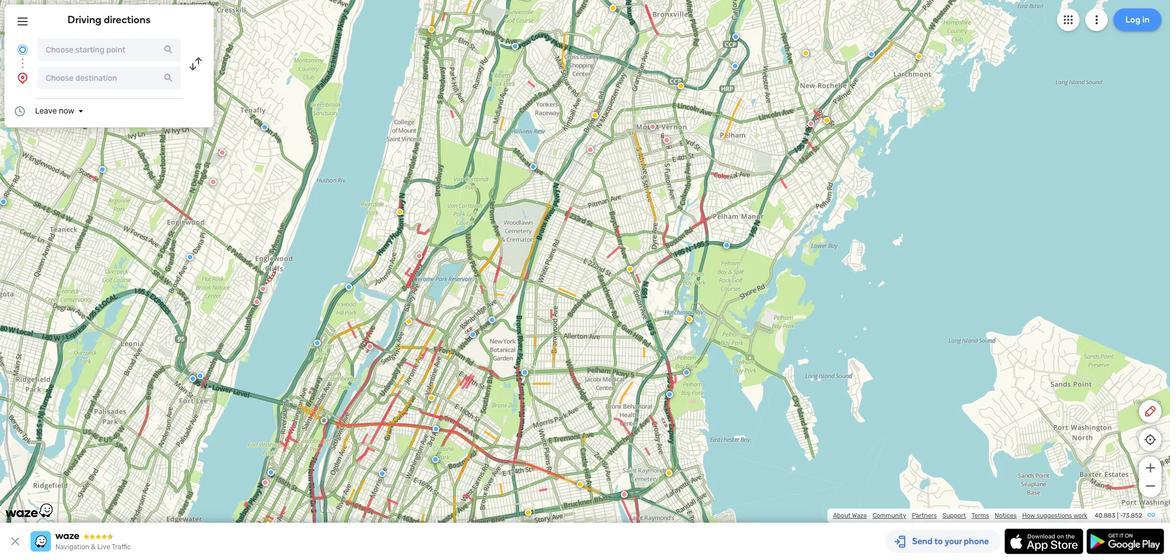 Task type: locate. For each thing, give the bounding box(es) containing it.
about waze link
[[833, 513, 867, 520]]

about waze community partners support terms notices how suggestions work
[[833, 513, 1088, 520]]

about
[[833, 513, 851, 520]]

navigation & live traffic
[[55, 544, 131, 552]]

terms
[[972, 513, 990, 520]]

accident image
[[321, 418, 328, 424]]

partners link
[[912, 513, 937, 520]]

40.883 | -73.852
[[1095, 513, 1143, 520]]

notices
[[995, 513, 1017, 520]]

live
[[97, 544, 110, 552]]

73.852
[[1123, 513, 1143, 520]]

current location image
[[16, 43, 29, 57]]

support link
[[943, 513, 966, 520]]

how
[[1023, 513, 1036, 520]]

hazard image
[[428, 26, 435, 33], [803, 50, 810, 57], [916, 53, 923, 60], [678, 83, 685, 89], [824, 117, 831, 124], [627, 266, 634, 273], [428, 395, 435, 402], [525, 510, 532, 517]]

navigation
[[55, 544, 89, 552]]

police image
[[733, 33, 740, 40], [512, 43, 519, 50], [869, 51, 875, 58], [261, 124, 268, 131], [99, 166, 106, 173], [0, 199, 7, 205], [724, 242, 730, 249], [187, 254, 194, 261], [489, 317, 496, 324], [470, 332, 476, 338], [314, 340, 321, 347], [522, 369, 528, 376], [683, 369, 690, 376], [197, 373, 204, 380], [190, 376, 196, 382], [667, 392, 673, 398], [433, 426, 440, 433], [268, 470, 274, 476], [379, 471, 386, 478]]

road closed image
[[808, 121, 815, 127], [664, 137, 670, 144], [587, 147, 594, 153], [210, 179, 217, 186], [416, 253, 423, 260], [253, 299, 260, 306], [621, 492, 628, 498]]

road closed image
[[650, 123, 656, 130], [219, 149, 226, 156], [260, 286, 266, 293], [367, 343, 373, 350], [262, 480, 269, 487]]

partners
[[912, 513, 937, 520]]

driving
[[68, 14, 102, 26]]

traffic
[[112, 544, 131, 552]]

clock image
[[13, 105, 27, 118]]

hazard image
[[610, 5, 617, 11], [592, 112, 599, 119], [397, 209, 403, 216], [686, 316, 693, 323], [406, 319, 412, 325], [666, 470, 673, 477], [577, 482, 584, 488]]

police image
[[732, 63, 739, 70], [530, 164, 537, 170], [346, 284, 352, 291], [432, 457, 439, 463]]



Task type: vqa. For each thing, say whether or not it's contained in the screenshot.
the right 'map'
no



Task type: describe. For each thing, give the bounding box(es) containing it.
how suggestions work link
[[1023, 513, 1088, 520]]

community link
[[873, 513, 907, 520]]

zoom in image
[[1144, 462, 1158, 475]]

leave
[[35, 106, 57, 116]]

&
[[91, 544, 96, 552]]

link image
[[1147, 511, 1157, 520]]

40.883
[[1095, 513, 1116, 520]]

work
[[1074, 513, 1088, 520]]

driving directions
[[68, 14, 151, 26]]

notices link
[[995, 513, 1017, 520]]

location image
[[16, 71, 29, 85]]

|
[[1118, 513, 1119, 520]]

leave now
[[35, 106, 74, 116]]

now
[[59, 106, 74, 116]]

support
[[943, 513, 966, 520]]

community
[[873, 513, 907, 520]]

directions
[[104, 14, 151, 26]]

x image
[[8, 535, 22, 549]]

Choose destination text field
[[37, 67, 181, 89]]

-
[[1121, 513, 1123, 520]]

zoom out image
[[1144, 480, 1158, 493]]

pencil image
[[1144, 405, 1158, 419]]

Choose starting point text field
[[37, 38, 181, 61]]

suggestions
[[1037, 513, 1073, 520]]

waze
[[852, 513, 867, 520]]

terms link
[[972, 513, 990, 520]]



